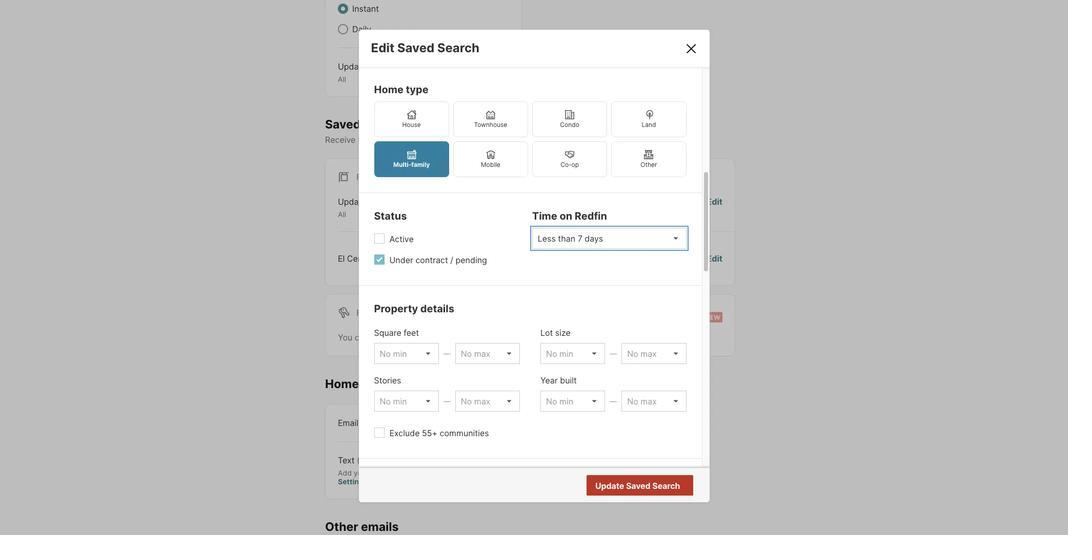 Task type: locate. For each thing, give the bounding box(es) containing it.
update left no results button
[[595, 482, 624, 492]]

all up el
[[338, 210, 346, 219]]

in
[[422, 469, 428, 478]]

home
[[374, 83, 404, 96], [325, 377, 359, 392]]

emails for other emails
[[361, 520, 399, 535]]

0 vertical spatial search
[[437, 40, 480, 55]]

your down townhouse
[[472, 135, 489, 145]]

edit saved search
[[371, 40, 480, 55]]

exclude
[[390, 429, 420, 439]]

types up status
[[369, 197, 390, 207]]

0 vertical spatial no
[[627, 254, 638, 264]]

Townhouse checkbox
[[453, 101, 528, 137]]

no
[[627, 254, 638, 264], [639, 482, 650, 492]]

Mobile checkbox
[[453, 141, 528, 177]]

0 vertical spatial update types all
[[338, 62, 390, 84]]

your
[[472, 135, 489, 145], [354, 469, 369, 478]]

1 horizontal spatial searches
[[424, 333, 460, 343]]

saved right the create
[[398, 333, 422, 343]]

searches up the notifications
[[363, 117, 418, 132]]

other down land
[[641, 161, 657, 169]]

saved inside saved searches receive timely notifications based on your preferred search filters.
[[325, 117, 361, 132]]

0 vertical spatial searches
[[363, 117, 418, 132]]

0 horizontal spatial searches
[[363, 117, 418, 132]]

all down daily option
[[338, 75, 346, 84]]

no results
[[639, 482, 679, 492]]

edit
[[371, 40, 395, 55], [494, 62, 509, 72], [707, 197, 723, 207], [707, 254, 723, 264]]

update down daily option
[[338, 62, 367, 72]]

townhouse
[[474, 121, 507, 129]]

—
[[444, 350, 451, 358], [610, 350, 617, 358], [444, 397, 451, 406], [610, 397, 617, 406]]

1 vertical spatial no
[[639, 482, 650, 492]]

condo
[[560, 121, 580, 129]]

on inside "edit saved search" "dialog"
[[560, 210, 572, 222]]

1 horizontal spatial your
[[472, 135, 489, 145]]

edit inside "dialog"
[[371, 40, 395, 55]]

edit saved search element
[[371, 40, 672, 55]]

0 horizontal spatial search
[[437, 40, 480, 55]]

preferred
[[491, 135, 527, 145]]

rentals
[[538, 333, 565, 343]]

search
[[437, 40, 480, 55], [653, 482, 680, 492]]

list box
[[532, 228, 687, 249], [374, 343, 439, 364], [455, 343, 520, 364], [541, 343, 605, 364], [622, 343, 687, 364], [374, 391, 439, 412], [455, 391, 520, 412], [541, 391, 605, 412], [622, 391, 687, 412]]

cerrito
[[347, 254, 374, 264]]

built
[[560, 376, 577, 386]]

for left sale
[[356, 172, 373, 183]]

other emails
[[325, 520, 399, 535]]

1 vertical spatial emails
[[361, 520, 399, 535]]

lot
[[541, 328, 553, 338]]

2 vertical spatial update
[[595, 482, 624, 492]]

search
[[530, 135, 556, 145]]

on right based
[[460, 135, 470, 145]]

update types all down for sale
[[338, 197, 390, 219]]

for
[[356, 172, 373, 183], [356, 308, 373, 318]]

1 horizontal spatial home
[[374, 83, 404, 96]]

family
[[412, 161, 430, 169]]

your up settings
[[354, 469, 369, 478]]

0 vertical spatial edit button
[[494, 61, 509, 84]]

lot size
[[541, 328, 571, 338]]

1 horizontal spatial no
[[639, 482, 650, 492]]

1 types from the top
[[369, 62, 390, 72]]

1 vertical spatial other
[[325, 520, 358, 535]]

update down for sale
[[338, 197, 367, 207]]

searches
[[363, 117, 418, 132], [424, 333, 460, 343]]

option group
[[374, 101, 687, 177]]

0 horizontal spatial other
[[325, 520, 358, 535]]

active
[[390, 234, 414, 244]]

emails
[[641, 254, 665, 264], [361, 520, 399, 535]]

all
[[338, 75, 346, 84], [338, 210, 346, 219]]

1 horizontal spatial search
[[653, 482, 680, 492]]

1 for from the top
[[356, 172, 373, 183]]

co-
[[561, 161, 572, 169]]

instant
[[352, 4, 379, 14]]

saved up type
[[397, 40, 435, 55]]

for rent
[[356, 308, 397, 318]]

number
[[394, 469, 420, 478]]

for
[[525, 333, 536, 343]]

no results button
[[627, 477, 692, 497]]

you
[[338, 333, 352, 343]]

0 vertical spatial for
[[356, 172, 373, 183]]

for left rent
[[356, 308, 373, 318]]

types
[[369, 62, 390, 72], [369, 197, 390, 207]]

1 vertical spatial update types all
[[338, 197, 390, 219]]

settings
[[338, 478, 368, 487]]

home left tours
[[325, 377, 359, 392]]

0 vertical spatial home
[[374, 83, 404, 96]]

1 vertical spatial home
[[325, 377, 359, 392]]

saved up receive
[[325, 117, 361, 132]]

other down settings
[[325, 520, 358, 535]]

time
[[532, 210, 557, 222]]

op
[[572, 161, 579, 169]]

text
[[338, 456, 355, 466]]

1 vertical spatial types
[[369, 197, 390, 207]]

update types all down daily
[[338, 62, 390, 84]]

edit button
[[494, 61, 509, 84], [707, 196, 723, 219], [707, 253, 723, 265]]

saved
[[397, 40, 435, 55], [325, 117, 361, 132], [398, 333, 422, 343], [626, 482, 651, 492]]

types up home type
[[369, 62, 390, 72]]

0 horizontal spatial on
[[460, 135, 470, 145]]

emails for no emails
[[641, 254, 665, 264]]

0 horizontal spatial your
[[354, 469, 369, 478]]

receive
[[325, 135, 356, 145]]

option group containing house
[[374, 101, 687, 177]]

home type
[[374, 83, 429, 96]]

under
[[390, 255, 413, 265]]

1 horizontal spatial other
[[641, 161, 657, 169]]

1 vertical spatial search
[[653, 482, 680, 492]]

communities
[[440, 429, 489, 439]]

pending
[[456, 255, 487, 265]]

0 horizontal spatial no
[[627, 254, 638, 264]]

other inside 'checkbox'
[[641, 161, 657, 169]]

2 update types all from the top
[[338, 197, 390, 219]]

property
[[374, 303, 418, 315]]

for for for rent
[[356, 308, 373, 318]]

2 for from the top
[[356, 308, 373, 318]]

0 vertical spatial other
[[641, 161, 657, 169]]

Other checkbox
[[612, 141, 687, 177]]

0 vertical spatial on
[[460, 135, 470, 145]]

daily
[[352, 24, 371, 34]]

saved left results
[[626, 482, 651, 492]]

home left type
[[374, 83, 404, 96]]

1 horizontal spatial on
[[560, 210, 572, 222]]

results
[[652, 482, 679, 492]]

0 vertical spatial emails
[[641, 254, 665, 264]]

1 vertical spatial all
[[338, 210, 346, 219]]

year
[[541, 376, 558, 386]]

details
[[420, 303, 454, 315]]

1 update types all from the top
[[338, 62, 390, 84]]

1 vertical spatial your
[[354, 469, 369, 478]]

0 vertical spatial your
[[472, 135, 489, 145]]

type
[[406, 83, 429, 96]]

update types all
[[338, 62, 390, 84], [338, 197, 390, 219]]

search inside button
[[653, 482, 680, 492]]

None checkbox
[[476, 455, 509, 469]]

55+
[[422, 429, 438, 439]]

1 horizontal spatial emails
[[641, 254, 665, 264]]

0 horizontal spatial home
[[325, 377, 359, 392]]

searches down "details"
[[424, 333, 460, 343]]

on
[[460, 135, 470, 145], [560, 210, 572, 222]]

no inside button
[[639, 482, 650, 492]]

(sms)
[[357, 456, 381, 466]]

update saved search button
[[587, 476, 693, 496]]

home inside "edit saved search" "dialog"
[[374, 83, 404, 96]]

0 horizontal spatial emails
[[361, 520, 399, 535]]

0 vertical spatial types
[[369, 62, 390, 72]]

0 vertical spatial all
[[338, 75, 346, 84]]

no for no emails
[[627, 254, 638, 264]]

other
[[641, 161, 657, 169], [325, 520, 358, 535]]

el
[[338, 254, 345, 264]]

1 vertical spatial on
[[560, 210, 572, 222]]

for sale
[[356, 172, 395, 183]]

on right time
[[560, 210, 572, 222]]

1 vertical spatial update
[[338, 197, 367, 207]]

1 vertical spatial searches
[[424, 333, 460, 343]]

1 vertical spatial for
[[356, 308, 373, 318]]



Task type: vqa. For each thing, say whether or not it's contained in the screenshot.
also
no



Task type: describe. For each thing, give the bounding box(es) containing it.
year built
[[541, 376, 577, 386]]

exclude 55+ communities
[[390, 429, 489, 439]]

square feet
[[374, 328, 419, 338]]

— for square feet
[[444, 350, 451, 358]]

search for edit saved search
[[437, 40, 480, 55]]

notifications
[[384, 135, 431, 145]]

property details
[[374, 303, 454, 315]]

saved inside button
[[626, 482, 651, 492]]

el cerrito test 1
[[338, 254, 399, 264]]

contract
[[416, 255, 448, 265]]

Multi-family checkbox
[[374, 141, 449, 177]]

your inside saved searches receive timely notifications based on your preferred search filters.
[[472, 135, 489, 145]]

co-op
[[561, 161, 579, 169]]

you can create saved searches while searching for rentals .
[[338, 333, 567, 343]]

2 all from the top
[[338, 210, 346, 219]]

on inside saved searches receive timely notifications based on your preferred search filters.
[[460, 135, 470, 145]]

Condo checkbox
[[532, 101, 607, 137]]

sale
[[375, 172, 395, 183]]

Co-op checkbox
[[532, 141, 607, 177]]

— for stories
[[444, 397, 451, 406]]

feet
[[404, 328, 419, 338]]

can
[[355, 333, 369, 343]]

Instant radio
[[338, 4, 348, 14]]

other for other emails
[[325, 520, 358, 535]]

account settings link
[[338, 469, 460, 487]]

/
[[450, 255, 453, 265]]

home tours
[[325, 377, 392, 392]]

edit saved search dialog
[[359, 30, 710, 536]]

1 all from the top
[[338, 75, 346, 84]]

.
[[565, 333, 567, 343]]

redfin
[[575, 210, 607, 222]]

create
[[371, 333, 396, 343]]

Daily radio
[[338, 24, 348, 34]]

1 vertical spatial edit button
[[707, 196, 723, 219]]

update inside button
[[595, 482, 624, 492]]

based
[[434, 135, 457, 145]]

tours
[[362, 377, 392, 392]]

land
[[642, 121, 656, 129]]

2 vertical spatial edit button
[[707, 253, 723, 265]]

option group inside "edit saved search" "dialog"
[[374, 101, 687, 177]]

update saved search
[[595, 482, 680, 492]]

filters.
[[558, 135, 582, 145]]

rent
[[375, 308, 397, 318]]

2 types from the top
[[369, 197, 390, 207]]

for for for sale
[[356, 172, 373, 183]]

0 vertical spatial update
[[338, 62, 367, 72]]

multi-
[[393, 161, 412, 169]]

home for home tours
[[325, 377, 359, 392]]

under contract / pending
[[390, 255, 487, 265]]

test
[[376, 254, 393, 264]]

search for update saved search
[[653, 482, 680, 492]]

no emails
[[627, 254, 665, 264]]

time on redfin
[[532, 210, 607, 222]]

account
[[430, 469, 460, 478]]

— for lot size
[[610, 350, 617, 358]]

house
[[402, 121, 421, 129]]

searches inside saved searches receive timely notifications based on your preferred search filters.
[[363, 117, 418, 132]]

text (sms)
[[338, 456, 381, 466]]

saved searches receive timely notifications based on your preferred search filters.
[[325, 117, 582, 145]]

add your phone number in
[[338, 469, 430, 478]]

mobile
[[481, 161, 501, 169]]

phone
[[371, 469, 392, 478]]

multi-family
[[393, 161, 430, 169]]

searching
[[485, 333, 523, 343]]

while
[[463, 333, 483, 343]]

House checkbox
[[374, 101, 449, 137]]

add
[[338, 469, 352, 478]]

status
[[374, 210, 407, 222]]

Land checkbox
[[612, 101, 687, 137]]

email
[[338, 418, 359, 429]]

— for year built
[[610, 397, 617, 406]]

size
[[555, 328, 571, 338]]

square
[[374, 328, 401, 338]]

no for no results
[[639, 482, 650, 492]]

account settings
[[338, 469, 460, 487]]

home for home type
[[374, 83, 404, 96]]

timely
[[358, 135, 381, 145]]

1
[[395, 254, 399, 264]]

stories
[[374, 376, 401, 386]]

other for other
[[641, 161, 657, 169]]



